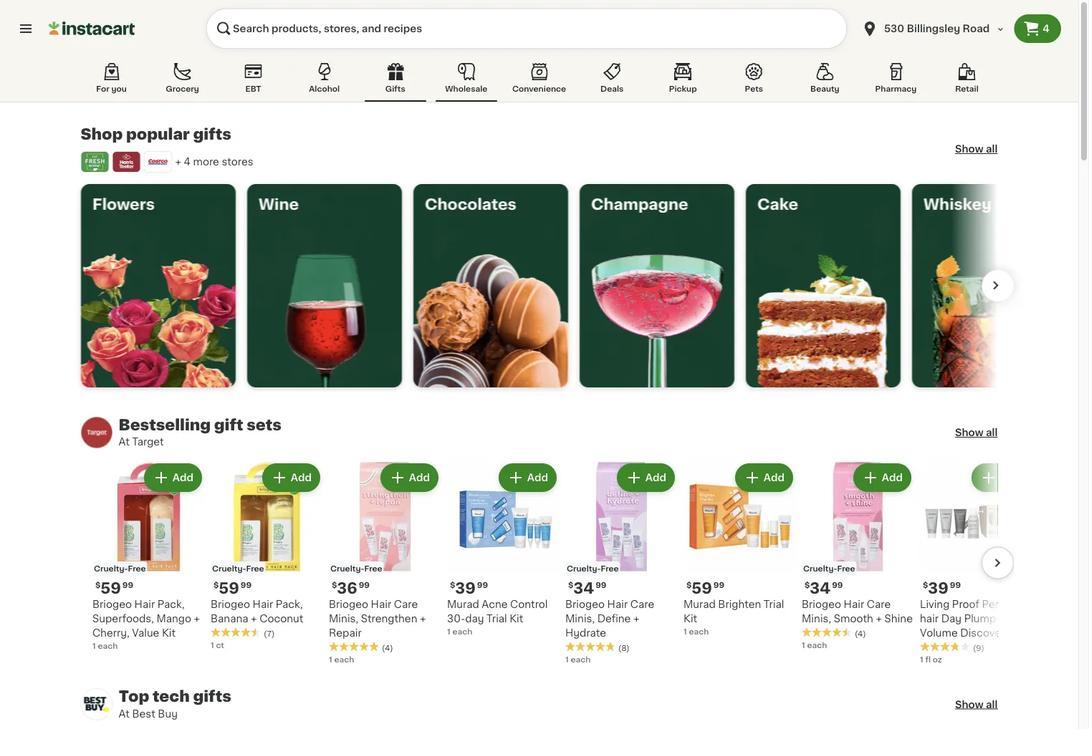 Task type: locate. For each thing, give the bounding box(es) containing it.
cake
[[757, 197, 798, 212]]

$ for briogeo hair care minis, strengthen + repair
[[331, 581, 337, 589]]

show all link
[[955, 142, 998, 156], [955, 426, 998, 440], [955, 698, 998, 712]]

cruelty-free up briogeo hair care minis, smooth + shine
[[803, 565, 855, 573]]

smooth
[[833, 614, 873, 624]]

2 34 from the left
[[810, 581, 830, 596]]

add button for briogeo hair pack, superfoods, mango + cherry, value kit
[[145, 465, 200, 491]]

minis, for define
[[565, 614, 594, 624]]

0 vertical spatial show all
[[955, 144, 998, 154]]

+ for briogeo hair pack, superfoods, mango + cherry, value kit 1 each
[[194, 614, 200, 624]]

briogeo up smooth
[[801, 600, 841, 610]]

all for top tech gifts
[[986, 700, 998, 710]]

pharmacy button
[[865, 60, 927, 102]]

4 button
[[1014, 14, 1061, 43]]

0 horizontal spatial $ 59 99
[[95, 581, 133, 596]]

gifts inside top tech gifts at best buy
[[193, 689, 231, 704]]

99 for living proof perfect hair day plump up the volume discovery kit
[[950, 581, 961, 589]]

3 minis, from the left
[[801, 614, 831, 624]]

minis, for smooth
[[801, 614, 831, 624]]

3 product group from the left
[[329, 461, 441, 665]]

2 $ 39 99 from the left
[[923, 581, 961, 596]]

8 add button from the left
[[973, 465, 1028, 491]]

4 left more
[[184, 157, 191, 167]]

2 530 billingsley road button from the left
[[861, 9, 1006, 49]]

minis, up hydrate
[[565, 614, 594, 624]]

1 hair from the left
[[134, 600, 155, 610]]

1 all from the top
[[986, 144, 998, 154]]

fl
[[925, 656, 930, 664]]

cruelty- up 36
[[330, 565, 364, 573]]

None search field
[[206, 9, 847, 49]]

add for briogeo hair care minis, define + hydrate
[[645, 473, 666, 483]]

+ right banana
[[250, 614, 257, 624]]

0 horizontal spatial 1 each
[[329, 656, 354, 664]]

briogeo up banana
[[210, 600, 250, 610]]

minis, up repair
[[329, 614, 358, 624]]

1 horizontal spatial trial
[[763, 600, 784, 610]]

cruelty-free for briogeo hair care minis, strengthen + repair
[[330, 565, 382, 573]]

5 briogeo from the left
[[801, 600, 841, 610]]

99 up briogeo hair pack, banana + coconut
[[240, 581, 251, 589]]

$ inside $ 36 99
[[331, 581, 337, 589]]

3 $ 59 99 from the left
[[686, 581, 724, 596]]

add
[[172, 473, 193, 483], [290, 473, 311, 483], [409, 473, 430, 483], [527, 473, 548, 483], [645, 473, 666, 483], [763, 473, 784, 483], [882, 473, 902, 483], [1000, 473, 1021, 483]]

$ 39 99
[[450, 581, 488, 596], [923, 581, 961, 596]]

add button for briogeo hair care minis, define + hydrate
[[618, 465, 673, 491]]

1 vertical spatial at
[[119, 709, 130, 719]]

briogeo inside briogeo hair care minis, strengthen + repair
[[329, 600, 368, 610]]

0 vertical spatial at
[[119, 437, 130, 447]]

for you button
[[81, 60, 142, 102]]

(4) down smooth
[[854, 630, 866, 638]]

care up shine
[[867, 600, 890, 610]]

briogeo up hydrate
[[565, 600, 604, 610]]

+ inside briogeo hair care minis, smooth + shine
[[876, 614, 882, 624]]

hair up superfoods,
[[134, 600, 155, 610]]

day
[[941, 614, 961, 624]]

each inside briogeo hair pack, superfoods, mango + cherry, value kit 1 each
[[97, 642, 117, 650]]

1 vertical spatial all
[[986, 428, 998, 438]]

2 vertical spatial show
[[955, 700, 984, 710]]

1 horizontal spatial pack,
[[275, 600, 302, 610]]

39 for living proof perfect hair day plump up the volume discovery kit
[[928, 581, 948, 596]]

0 horizontal spatial 59
[[100, 581, 121, 596]]

3 add button from the left
[[381, 465, 437, 491]]

+ right 'mango'
[[194, 614, 200, 624]]

pack, up coconut
[[275, 600, 302, 610]]

4 cruelty- from the left
[[566, 565, 600, 573]]

care up define
[[630, 600, 654, 610]]

hair up coconut
[[252, 600, 273, 610]]

6 99 from the left
[[713, 581, 724, 589]]

2 $ 59 99 from the left
[[213, 581, 251, 596]]

$ 59 99 up banana
[[213, 581, 251, 596]]

0 horizontal spatial pack,
[[157, 600, 184, 610]]

1 each for briogeo hair care minis, strengthen + repair
[[329, 656, 354, 664]]

care for define
[[630, 600, 654, 610]]

at left the target on the left bottom
[[119, 437, 130, 447]]

2 briogeo from the left
[[210, 600, 250, 610]]

$ up briogeo hair care minis, smooth + shine
[[804, 581, 810, 589]]

+ for briogeo hair care minis, strengthen + repair
[[420, 614, 426, 624]]

cruelty-free
[[94, 565, 146, 573], [212, 565, 264, 573], [330, 565, 382, 573], [566, 565, 618, 573], [803, 565, 855, 573]]

0 horizontal spatial (4)
[[382, 644, 393, 652]]

tech
[[153, 689, 190, 704]]

+ right define
[[633, 614, 639, 624]]

free up briogeo hair pack, banana + coconut
[[246, 565, 264, 573]]

care
[[394, 600, 418, 610], [630, 600, 654, 610], [867, 600, 890, 610]]

pack, inside briogeo hair pack, banana + coconut
[[275, 600, 302, 610]]

free up briogeo hair care minis, define + hydrate
[[600, 565, 618, 573]]

2 minis, from the left
[[565, 614, 594, 624]]

at left the best
[[119, 709, 130, 719]]

add button for briogeo hair pack, banana + coconut
[[263, 465, 318, 491]]

1 cruelty- from the left
[[94, 565, 128, 573]]

buy
[[158, 709, 178, 719]]

minis, inside briogeo hair care minis, define + hydrate
[[565, 614, 594, 624]]

1 horizontal spatial 39
[[928, 581, 948, 596]]

1 $ from the left
[[95, 581, 100, 589]]

briogeo for briogeo hair care minis, define + hydrate
[[565, 600, 604, 610]]

$ up banana
[[213, 581, 218, 589]]

34 up briogeo hair care minis, smooth + shine
[[810, 581, 830, 596]]

99 for murad brighten trial kit
[[713, 581, 724, 589]]

hair up strengthen
[[371, 600, 391, 610]]

trial down acne
[[486, 614, 507, 624]]

1 530 billingsley road button from the left
[[853, 9, 1014, 49]]

(8)
[[618, 644, 629, 652]]

30-
[[447, 614, 465, 624]]

retail button
[[936, 60, 998, 102]]

all
[[986, 144, 998, 154], [986, 428, 998, 438], [986, 700, 998, 710]]

hair inside briogeo hair care minis, smooth + shine
[[843, 600, 864, 610]]

5 hair from the left
[[843, 600, 864, 610]]

+ left shine
[[876, 614, 882, 624]]

hair inside briogeo hair pack, superfoods, mango + cherry, value kit 1 each
[[134, 600, 155, 610]]

show for sets
[[955, 428, 984, 438]]

hair for mango
[[134, 600, 155, 610]]

alcohol button
[[294, 60, 355, 102]]

59
[[100, 581, 121, 596], [218, 581, 239, 596], [691, 581, 712, 596]]

1 each down repair
[[329, 656, 354, 664]]

8 $ from the left
[[923, 581, 928, 589]]

4 free from the left
[[600, 565, 618, 573]]

3 $ from the left
[[331, 581, 337, 589]]

3 show all link from the top
[[955, 698, 998, 712]]

1 vertical spatial trial
[[486, 614, 507, 624]]

1 horizontal spatial care
[[630, 600, 654, 610]]

2 pack, from the left
[[275, 600, 302, 610]]

minis, left smooth
[[801, 614, 831, 624]]

7 add from the left
[[882, 473, 902, 483]]

3 59 from the left
[[691, 581, 712, 596]]

minis, inside briogeo hair care minis, smooth + shine
[[801, 614, 831, 624]]

plump
[[964, 614, 996, 624]]

free up superfoods,
[[128, 565, 146, 573]]

gifts
[[193, 126, 231, 142], [193, 689, 231, 704]]

for
[[96, 85, 109, 93]]

briogeo inside briogeo hair care minis, define + hydrate
[[565, 600, 604, 610]]

1 each down briogeo hair care minis, smooth + shine
[[801, 641, 827, 649]]

add for murad acne control 30-day trial kit
[[527, 473, 548, 483]]

cruelty- for briogeo hair pack, superfoods, mango + cherry, value kit
[[94, 565, 128, 573]]

add button for briogeo hair care minis, strengthen + repair
[[381, 465, 437, 491]]

1 horizontal spatial murad
[[683, 600, 715, 610]]

0 horizontal spatial murad
[[447, 600, 479, 610]]

$ up repair
[[331, 581, 337, 589]]

5 99 from the left
[[595, 581, 606, 589]]

$ 39 99 up acne
[[450, 581, 488, 596]]

$ up hydrate
[[568, 581, 573, 589]]

wholesale button
[[436, 60, 497, 102]]

add for briogeo hair pack, banana + coconut
[[290, 473, 311, 483]]

2 murad from the left
[[683, 600, 715, 610]]

whiskey link
[[912, 184, 1067, 388]]

7 add button from the left
[[854, 465, 910, 491]]

hair up define
[[607, 600, 627, 610]]

2 at from the top
[[119, 709, 130, 719]]

gifts for top tech gifts at best buy
[[193, 689, 231, 704]]

3 hair from the left
[[371, 600, 391, 610]]

+
[[175, 157, 181, 167], [194, 614, 200, 624], [250, 614, 257, 624], [420, 614, 426, 624], [633, 614, 639, 624], [876, 614, 882, 624]]

murad inside "murad brighten trial kit 1 each"
[[683, 600, 715, 610]]

2 cruelty-free from the left
[[212, 565, 264, 573]]

6 add button from the left
[[736, 465, 791, 491]]

1 horizontal spatial $ 59 99
[[213, 581, 251, 596]]

1 inside briogeo hair pack, superfoods, mango + cherry, value kit 1 each
[[92, 642, 95, 650]]

convenience button
[[507, 60, 572, 102]]

pack,
[[157, 600, 184, 610], [275, 600, 302, 610]]

99 inside $ 36 99
[[358, 581, 369, 589]]

1 horizontal spatial $ 34 99
[[804, 581, 843, 596]]

hair
[[920, 614, 938, 624]]

2 care from the left
[[630, 600, 654, 610]]

gift
[[214, 417, 243, 432]]

99 up briogeo hair care minis, smooth + shine
[[832, 581, 843, 589]]

briogeo hair pack, superfoods, mango + cherry, value kit 1 each
[[92, 600, 200, 650]]

0 vertical spatial 4
[[1043, 24, 1050, 34]]

discovery
[[960, 628, 1011, 638]]

2 add from the left
[[290, 473, 311, 483]]

2 horizontal spatial 59
[[691, 581, 712, 596]]

cake link
[[746, 184, 900, 388]]

briogeo inside briogeo hair care minis, smooth + shine
[[801, 600, 841, 610]]

minis, inside briogeo hair care minis, strengthen + repair
[[329, 614, 358, 624]]

at inside the bestselling gift sets at target
[[119, 437, 130, 447]]

$ up "murad brighten trial kit 1 each"
[[686, 581, 691, 589]]

0 horizontal spatial care
[[394, 600, 418, 610]]

4 hair from the left
[[607, 600, 627, 610]]

1 briogeo from the left
[[92, 600, 132, 610]]

cruelty-free up superfoods,
[[94, 565, 146, 573]]

34
[[573, 581, 594, 596], [810, 581, 830, 596]]

tab panel containing shop popular gifts
[[64, 125, 1072, 729]]

$ 59 99 up brighten
[[686, 581, 724, 596]]

1 vertical spatial show all
[[955, 428, 998, 438]]

cruelty- for briogeo hair care minis, define + hydrate
[[566, 565, 600, 573]]

add button for briogeo hair care minis, smooth + shine
[[854, 465, 910, 491]]

care inside briogeo hair care minis, strengthen + repair
[[394, 600, 418, 610]]

0 vertical spatial all
[[986, 144, 998, 154]]

5 $ from the left
[[568, 581, 573, 589]]

$ 34 99 for briogeo hair care minis, smooth + shine
[[804, 581, 843, 596]]

0 vertical spatial show
[[955, 144, 984, 154]]

proof
[[952, 600, 979, 610]]

2 horizontal spatial minis,
[[801, 614, 831, 624]]

1 vertical spatial show
[[955, 428, 984, 438]]

1 vertical spatial gifts
[[193, 689, 231, 704]]

34 up briogeo hair care minis, define + hydrate
[[573, 581, 594, 596]]

0 horizontal spatial 4
[[184, 157, 191, 167]]

+ 4 more stores
[[175, 157, 253, 167]]

4 right road
[[1043, 24, 1050, 34]]

up
[[998, 614, 1013, 624]]

1 horizontal spatial 34
[[810, 581, 830, 596]]

free
[[128, 565, 146, 573], [246, 565, 264, 573], [364, 565, 382, 573], [600, 565, 618, 573], [837, 565, 855, 573]]

at inside top tech gifts at best buy
[[119, 709, 130, 719]]

1 vertical spatial 4
[[184, 157, 191, 167]]

5 free from the left
[[837, 565, 855, 573]]

free up briogeo hair care minis, smooth + shine
[[837, 565, 855, 573]]

cruelty- up briogeo hair care minis, smooth + shine
[[803, 565, 837, 573]]

hair inside briogeo hair pack, banana + coconut
[[252, 600, 273, 610]]

briogeo down 36
[[329, 600, 368, 610]]

cruelty-free up briogeo hair care minis, define + hydrate
[[566, 565, 618, 573]]

2 59 from the left
[[218, 581, 239, 596]]

2 show all from the top
[[955, 428, 998, 438]]

$ 34 99 up briogeo hair care minis, define + hydrate
[[568, 581, 606, 596]]

trial
[[763, 600, 784, 610], [486, 614, 507, 624]]

(4) for 34
[[854, 630, 866, 638]]

39 up living
[[928, 581, 948, 596]]

5 add from the left
[[645, 473, 666, 483]]

wine
[[258, 197, 298, 212]]

tab panel
[[64, 125, 1072, 729]]

59 for briogeo hair pack, banana + coconut
[[218, 581, 239, 596]]

1
[[447, 628, 450, 636], [683, 628, 687, 636], [210, 641, 214, 649], [801, 641, 805, 649], [92, 642, 95, 650], [329, 656, 332, 664], [565, 656, 568, 664], [920, 656, 923, 664]]

hair up smooth
[[843, 600, 864, 610]]

cruelty-free for briogeo hair care minis, define + hydrate
[[566, 565, 618, 573]]

34 for briogeo hair care minis, smooth + shine
[[810, 581, 830, 596]]

1 free from the left
[[128, 565, 146, 573]]

0 vertical spatial gifts
[[193, 126, 231, 142]]

8 add from the left
[[1000, 473, 1021, 483]]

$ up 30-
[[450, 581, 455, 589]]

1 horizontal spatial minis,
[[565, 614, 594, 624]]

99 up brighten
[[713, 581, 724, 589]]

3 show from the top
[[955, 700, 984, 710]]

0 horizontal spatial $ 34 99
[[568, 581, 606, 596]]

$ 59 99 up superfoods,
[[95, 581, 133, 596]]

99 up briogeo hair care minis, define + hydrate
[[595, 581, 606, 589]]

1 care from the left
[[394, 600, 418, 610]]

1 pack, from the left
[[157, 600, 184, 610]]

0 vertical spatial (4)
[[854, 630, 866, 638]]

2 horizontal spatial $ 59 99
[[686, 581, 724, 596]]

99 up proof
[[950, 581, 961, 589]]

6 $ from the left
[[686, 581, 691, 589]]

★★★★★
[[210, 628, 260, 638], [210, 628, 260, 638], [801, 628, 852, 638], [801, 628, 852, 638], [329, 642, 379, 652], [329, 642, 379, 652], [565, 642, 615, 652], [565, 642, 615, 652], [920, 642, 970, 652], [920, 642, 970, 652]]

care inside briogeo hair care minis, define + hydrate
[[630, 600, 654, 610]]

2 cruelty- from the left
[[212, 565, 246, 573]]

banana
[[210, 614, 248, 624]]

2 horizontal spatial care
[[867, 600, 890, 610]]

39 up the day
[[455, 581, 475, 596]]

2 99 from the left
[[240, 581, 251, 589]]

+ inside briogeo hair pack, superfoods, mango + cherry, value kit 1 each
[[194, 614, 200, 624]]

road
[[963, 24, 990, 34]]

$ for murad brighten trial kit
[[686, 581, 691, 589]]

(4) down strengthen
[[382, 644, 393, 652]]

0 vertical spatial show all link
[[955, 142, 998, 156]]

briogeo inside briogeo hair pack, superfoods, mango + cherry, value kit 1 each
[[92, 600, 132, 610]]

+ inside briogeo hair care minis, strengthen + repair
[[420, 614, 426, 624]]

0 vertical spatial trial
[[763, 600, 784, 610]]

2 vertical spatial all
[[986, 700, 998, 710]]

1 at from the top
[[119, 437, 130, 447]]

2 39 from the left
[[928, 581, 948, 596]]

1 murad from the left
[[447, 600, 479, 610]]

gifts right the tech at bottom
[[193, 689, 231, 704]]

trial right brighten
[[763, 600, 784, 610]]

cruelty- up banana
[[212, 565, 246, 573]]

add button for living proof perfect hair day plump up the volume discovery kit
[[973, 465, 1028, 491]]

kit
[[509, 614, 523, 624], [683, 614, 697, 624], [162, 628, 175, 638], [1013, 628, 1027, 638]]

each inside murad acne control 30-day trial kit 1 each
[[452, 628, 472, 636]]

cruelty-free up $ 36 99
[[330, 565, 382, 573]]

chocolates link
[[413, 184, 568, 388]]

product group
[[92, 461, 205, 652], [210, 461, 323, 651], [329, 461, 441, 665], [447, 461, 559, 638], [565, 461, 677, 665], [683, 461, 796, 638], [801, 461, 914, 651], [920, 461, 1032, 665]]

briogeo for briogeo hair pack, superfoods, mango + cherry, value kit 1 each
[[92, 600, 132, 610]]

cruelty-free for briogeo hair care minis, smooth + shine
[[803, 565, 855, 573]]

$ up superfoods,
[[95, 581, 100, 589]]

0 horizontal spatial $ 39 99
[[450, 581, 488, 596]]

1 horizontal spatial $ 39 99
[[923, 581, 961, 596]]

show for gifts
[[955, 700, 984, 710]]

1 gifts from the top
[[193, 126, 231, 142]]

1 add button from the left
[[145, 465, 200, 491]]

1 39 from the left
[[455, 581, 475, 596]]

for you
[[96, 85, 127, 93]]

3 free from the left
[[364, 565, 382, 573]]

cruelty-free up briogeo hair pack, banana + coconut
[[212, 565, 264, 573]]

show all link for gifts
[[955, 698, 998, 712]]

$ 59 99 for briogeo hair pack, superfoods, mango + cherry, value kit
[[95, 581, 133, 596]]

$ 59 99 for murad brighten trial kit
[[686, 581, 724, 596]]

2 all from the top
[[986, 428, 998, 438]]

7 99 from the left
[[832, 581, 843, 589]]

+ inside briogeo hair care minis, define + hydrate
[[633, 614, 639, 624]]

add button for murad acne control 30-day trial kit
[[500, 465, 555, 491]]

hair for smooth
[[843, 600, 864, 610]]

1 minis, from the left
[[329, 614, 358, 624]]

2 vertical spatial show all link
[[955, 698, 998, 712]]

kit inside murad acne control 30-day trial kit 1 each
[[509, 614, 523, 624]]

59 for murad brighten trial kit
[[691, 581, 712, 596]]

pets
[[745, 85, 763, 93]]

murad inside murad acne control 30-day trial kit 1 each
[[447, 600, 479, 610]]

8 99 from the left
[[950, 581, 961, 589]]

1 horizontal spatial 1 each
[[565, 656, 590, 664]]

add for living proof perfect hair day plump up the volume discovery kit
[[1000, 473, 1021, 483]]

(4)
[[854, 630, 866, 638], [382, 644, 393, 652]]

pharmacy
[[875, 85, 917, 93]]

trial inside murad acne control 30-day trial kit 1 each
[[486, 614, 507, 624]]

1 horizontal spatial 59
[[218, 581, 239, 596]]

2 $ from the left
[[213, 581, 218, 589]]

briogeo inside briogeo hair pack, banana + coconut
[[210, 600, 250, 610]]

murad acne control 30-day trial kit 1 each
[[447, 600, 547, 636]]

1 each
[[801, 641, 827, 649], [329, 656, 354, 664], [565, 656, 590, 664]]

$ 39 99 up living
[[923, 581, 961, 596]]

shop popular gifts
[[81, 126, 231, 142]]

1 cruelty-free from the left
[[94, 565, 146, 573]]

0 horizontal spatial 34
[[573, 581, 594, 596]]

6 add from the left
[[763, 473, 784, 483]]

hair inside briogeo hair care minis, strengthen + repair
[[371, 600, 391, 610]]

2 $ 34 99 from the left
[[804, 581, 843, 596]]

1 $ 39 99 from the left
[[450, 581, 488, 596]]

cruelty- up superfoods,
[[94, 565, 128, 573]]

each
[[452, 628, 472, 636], [688, 628, 708, 636], [807, 641, 827, 649], [97, 642, 117, 650], [334, 656, 354, 664], [570, 656, 590, 664]]

3 care from the left
[[867, 600, 890, 610]]

$ for briogeo hair pack, superfoods, mango + cherry, value kit
[[95, 581, 100, 589]]

4 99 from the left
[[477, 581, 488, 589]]

murad up 30-
[[447, 600, 479, 610]]

gifts up the + 4 more stores
[[193, 126, 231, 142]]

2 show all link from the top
[[955, 426, 998, 440]]

1 horizontal spatial 4
[[1043, 24, 1050, 34]]

$ 34 99 up briogeo hair care minis, smooth + shine
[[804, 581, 843, 596]]

hair inside briogeo hair care minis, define + hydrate
[[607, 600, 627, 610]]

cruelty- for briogeo hair care minis, strengthen + repair
[[330, 565, 364, 573]]

4 add button from the left
[[500, 465, 555, 491]]

$ for briogeo hair care minis, smooth + shine
[[804, 581, 810, 589]]

3 cruelty-free from the left
[[330, 565, 382, 573]]

3 briogeo from the left
[[329, 600, 368, 610]]

murad
[[447, 600, 479, 610], [683, 600, 715, 610]]

pack, up 'mango'
[[157, 600, 184, 610]]

99 up acne
[[477, 581, 488, 589]]

cruelty- up briogeo hair care minis, define + hydrate
[[566, 565, 600, 573]]

briogeo for briogeo hair pack, banana + coconut
[[210, 600, 250, 610]]

1 add from the left
[[172, 473, 193, 483]]

2 free from the left
[[246, 565, 264, 573]]

1 34 from the left
[[573, 581, 594, 596]]

0 horizontal spatial 39
[[455, 581, 475, 596]]

free for briogeo hair pack, banana + coconut
[[246, 565, 264, 573]]

5 cruelty- from the left
[[803, 565, 837, 573]]

0 horizontal spatial minis,
[[329, 614, 358, 624]]

99 for murad acne control 30-day trial kit
[[477, 581, 488, 589]]

murad left brighten
[[683, 600, 715, 610]]

2 horizontal spatial 1 each
[[801, 641, 827, 649]]

1 product group from the left
[[92, 461, 205, 652]]

care inside briogeo hair care minis, smooth + shine
[[867, 600, 890, 610]]

4 $ from the left
[[450, 581, 455, 589]]

59 up "murad brighten trial kit 1 each"
[[691, 581, 712, 596]]

59 up superfoods,
[[100, 581, 121, 596]]

4 add from the left
[[527, 473, 548, 483]]

99 up superfoods,
[[122, 581, 133, 589]]

2 vertical spatial show all
[[955, 700, 998, 710]]

2 show from the top
[[955, 428, 984, 438]]

$ up living
[[923, 581, 928, 589]]

murad brighten trial kit 1 each
[[683, 600, 784, 636]]

3 all from the top
[[986, 700, 998, 710]]

3 cruelty- from the left
[[330, 565, 364, 573]]

retail
[[955, 85, 979, 93]]

5 cruelty-free from the left
[[803, 565, 855, 573]]

$ 59 99 for briogeo hair pack, banana + coconut
[[213, 581, 251, 596]]

care up strengthen
[[394, 600, 418, 610]]

59 up banana
[[218, 581, 239, 596]]

cruelty- for briogeo hair pack, banana + coconut
[[212, 565, 246, 573]]

pack, inside briogeo hair pack, superfoods, mango + cherry, value kit 1 each
[[157, 600, 184, 610]]

1 vertical spatial (4)
[[382, 644, 393, 652]]

1 99 from the left
[[122, 581, 133, 589]]

sets
[[247, 417, 282, 432]]

briogeo up superfoods,
[[92, 600, 132, 610]]

pets button
[[723, 60, 785, 102]]

2 gifts from the top
[[193, 689, 231, 704]]

99 right 36
[[358, 581, 369, 589]]

7 $ from the left
[[804, 581, 810, 589]]

1 horizontal spatial (4)
[[854, 630, 866, 638]]

add button
[[145, 465, 200, 491], [263, 465, 318, 491], [381, 465, 437, 491], [500, 465, 555, 491], [618, 465, 673, 491], [736, 465, 791, 491], [854, 465, 910, 491], [973, 465, 1028, 491]]

5 add button from the left
[[618, 465, 673, 491]]

briogeo hair care minis, smooth + shine
[[801, 600, 912, 624]]

superfoods,
[[92, 614, 154, 624]]

the fresh market logo image
[[84, 151, 106, 173]]

4 briogeo from the left
[[565, 600, 604, 610]]

1 each down hydrate
[[565, 656, 590, 664]]

1 vertical spatial show all link
[[955, 426, 998, 440]]

coconut
[[259, 614, 303, 624]]

+ left 30-
[[420, 614, 426, 624]]

4 cruelty-free from the left
[[566, 565, 618, 573]]

3 add from the left
[[409, 473, 430, 483]]

Search field
[[206, 9, 847, 49]]

0 horizontal spatial trial
[[486, 614, 507, 624]]

free up $ 36 99
[[364, 565, 382, 573]]

cruelty-free for briogeo hair pack, superfoods, mango + cherry, value kit
[[94, 565, 146, 573]]

hair for strengthen
[[371, 600, 391, 610]]

stores
[[222, 157, 253, 167]]

39
[[455, 581, 475, 596], [928, 581, 948, 596]]

3 99 from the left
[[358, 581, 369, 589]]

top
[[119, 689, 149, 704]]

7 product group from the left
[[801, 461, 914, 651]]



Task type: vqa. For each thing, say whether or not it's contained in the screenshot.
Smooth's Care
yes



Task type: describe. For each thing, give the bounding box(es) containing it.
alcohol
[[309, 85, 340, 93]]

living proof perfect hair day plump up the volume discovery kit
[[920, 600, 1032, 638]]

trial inside "murad brighten trial kit 1 each"
[[763, 600, 784, 610]]

1 each for briogeo hair care minis, smooth + shine
[[801, 641, 827, 649]]

add button for murad brighten trial kit
[[736, 465, 791, 491]]

flowers
[[92, 197, 154, 212]]

care for smooth
[[867, 600, 890, 610]]

bestselling gift sets at target
[[119, 417, 282, 447]]

4 inside button
[[1043, 24, 1050, 34]]

at for top tech gifts
[[119, 709, 130, 719]]

instacart image
[[49, 20, 135, 37]]

99 for briogeo hair care minis, strengthen + repair
[[358, 581, 369, 589]]

$ 39 99 for murad acne control 30-day trial kit
[[450, 581, 488, 596]]

briogeo hair care minis, define + hydrate
[[565, 600, 654, 638]]

6 product group from the left
[[683, 461, 796, 638]]

+ inside briogeo hair pack, banana + coconut
[[250, 614, 257, 624]]

oz
[[932, 656, 942, 664]]

hair for define
[[607, 600, 627, 610]]

1 fl oz
[[920, 656, 942, 664]]

$ for briogeo hair care minis, define + hydrate
[[568, 581, 573, 589]]

free for briogeo hair care minis, strengthen + repair
[[364, 565, 382, 573]]

free for briogeo hair care minis, define + hydrate
[[600, 565, 618, 573]]

hydrate
[[565, 628, 606, 638]]

99 for briogeo hair pack, superfoods, mango + cherry, value kit
[[122, 581, 133, 589]]

34 for briogeo hair care minis, define + hydrate
[[573, 581, 594, 596]]

39 for murad acne control 30-day trial kit
[[455, 581, 475, 596]]

popular
[[126, 126, 190, 142]]

kit inside briogeo hair pack, superfoods, mango + cherry, value kit 1 each
[[162, 628, 175, 638]]

gifts for shop popular gifts
[[193, 126, 231, 142]]

deals button
[[581, 60, 643, 102]]

perfect
[[982, 600, 1019, 610]]

convenience
[[512, 85, 566, 93]]

show all for top tech gifts
[[955, 700, 998, 710]]

best
[[132, 709, 155, 719]]

repair
[[329, 628, 361, 638]]

add for briogeo hair care minis, smooth + shine
[[882, 473, 902, 483]]

ebt
[[245, 85, 261, 93]]

harris teeter logo image
[[116, 151, 137, 173]]

the
[[1015, 614, 1032, 624]]

briogeo hair care minis, strengthen + repair
[[329, 600, 426, 638]]

target
[[132, 437, 164, 447]]

product group containing 36
[[329, 461, 441, 665]]

pickup
[[669, 85, 697, 93]]

(7)
[[263, 630, 274, 638]]

flowers link
[[81, 184, 235, 388]]

2 product group from the left
[[210, 461, 323, 651]]

kit inside living proof perfect hair day plump up the volume discovery kit
[[1013, 628, 1027, 638]]

59 for briogeo hair pack, superfoods, mango + cherry, value kit
[[100, 581, 121, 596]]

530 billingsley road
[[884, 24, 990, 34]]

shop
[[81, 126, 123, 142]]

each inside "murad brighten trial kit 1 each"
[[688, 628, 708, 636]]

volume
[[920, 628, 957, 638]]

1 show from the top
[[955, 144, 984, 154]]

pack, for coconut
[[275, 600, 302, 610]]

add for briogeo hair care minis, strengthen + repair
[[409, 473, 430, 483]]

gifts
[[385, 85, 405, 93]]

$ for briogeo hair pack, banana + coconut
[[213, 581, 218, 589]]

pack, for +
[[157, 600, 184, 610]]

pickup button
[[652, 60, 714, 102]]

costco logo image
[[147, 151, 169, 173]]

define
[[597, 614, 630, 624]]

free for briogeo hair care minis, smooth + shine
[[837, 565, 855, 573]]

briogeo for briogeo hair care minis, strengthen + repair
[[329, 600, 368, 610]]

(9)
[[973, 644, 984, 652]]

all for bestselling gift sets
[[986, 428, 998, 438]]

minis, for strengthen
[[329, 614, 358, 624]]

care for strengthen
[[394, 600, 418, 610]]

+ 4 more stores link
[[81, 147, 253, 173]]

item carousel region
[[64, 461, 1032, 665]]

1 inside "murad brighten trial kit 1 each"
[[683, 628, 687, 636]]

you
[[111, 85, 127, 93]]

day
[[465, 614, 484, 624]]

cruelty-free for briogeo hair pack, banana + coconut
[[212, 565, 264, 573]]

shop categories tab list
[[81, 60, 998, 102]]

36
[[337, 581, 357, 596]]

free for briogeo hair pack, superfoods, mango + cherry, value kit
[[128, 565, 146, 573]]

murad for 39
[[447, 600, 479, 610]]

cruelty- for briogeo hair care minis, smooth + shine
[[803, 565, 837, 573]]

$ 39 99 for living proof perfect hair day plump up the volume discovery kit
[[923, 581, 961, 596]]

champagne link
[[579, 184, 734, 388]]

grocery
[[166, 85, 199, 93]]

ct
[[216, 641, 224, 649]]

murad for 59
[[683, 600, 715, 610]]

add for murad brighten trial kit
[[763, 473, 784, 483]]

$ 36 99
[[331, 581, 369, 596]]

living
[[920, 600, 949, 610]]

value
[[132, 628, 159, 638]]

$ for living proof perfect hair day plump up the volume discovery kit
[[923, 581, 928, 589]]

kit inside "murad brighten trial kit 1 each"
[[683, 614, 697, 624]]

at for bestselling gift sets
[[119, 437, 130, 447]]

briogeo hair pack, banana + coconut
[[210, 600, 303, 624]]

add for briogeo hair pack, superfoods, mango + cherry, value kit
[[172, 473, 193, 483]]

tile list cards carousel element
[[75, 178, 1072, 393]]

hair for +
[[252, 600, 273, 610]]

show all for bestselling gift sets
[[955, 428, 998, 438]]

acne
[[481, 600, 507, 610]]

cherry,
[[92, 628, 129, 638]]

grocery button
[[152, 60, 213, 102]]

1 show all link from the top
[[955, 142, 998, 156]]

1 inside murad acne control 30-day trial kit 1 each
[[447, 628, 450, 636]]

deals
[[600, 85, 624, 93]]

best buy image
[[81, 689, 113, 721]]

control
[[510, 600, 547, 610]]

ebt button
[[223, 60, 284, 102]]

1 show all from the top
[[955, 144, 998, 154]]

wine link
[[247, 184, 402, 388]]

whiskey
[[923, 197, 991, 212]]

+ for briogeo hair care minis, define + hydrate
[[633, 614, 639, 624]]

champagne
[[591, 197, 688, 212]]

99 for briogeo hair care minis, smooth + shine
[[832, 581, 843, 589]]

gifts button
[[365, 60, 426, 102]]

1 each for briogeo hair care minis, define + hydrate
[[565, 656, 590, 664]]

(4) for 36
[[382, 644, 393, 652]]

shine
[[884, 614, 912, 624]]

briogeo for briogeo hair care minis, smooth + shine
[[801, 600, 841, 610]]

mango
[[156, 614, 191, 624]]

99 for briogeo hair pack, banana + coconut
[[240, 581, 251, 589]]

target image
[[81, 417, 113, 449]]

+ for briogeo hair care minis, smooth + shine
[[876, 614, 882, 624]]

top tech gifts at best buy
[[119, 689, 231, 719]]

billingsley
[[907, 24, 960, 34]]

8 product group from the left
[[920, 461, 1032, 665]]

show all link for sets
[[955, 426, 998, 440]]

bestselling
[[119, 417, 211, 432]]

1 ct
[[210, 641, 224, 649]]

next image
[[987, 277, 1005, 294]]

beauty
[[810, 85, 840, 93]]

4 product group from the left
[[447, 461, 559, 638]]

$ 34 99 for briogeo hair care minis, define + hydrate
[[568, 581, 606, 596]]

chocolates
[[425, 197, 516, 212]]

wholesale
[[445, 85, 487, 93]]

beauty button
[[794, 60, 856, 102]]

brighten
[[718, 600, 761, 610]]

+ right costco logo
[[175, 157, 181, 167]]

strengthen
[[361, 614, 417, 624]]

530
[[884, 24, 904, 34]]

5 product group from the left
[[565, 461, 677, 665]]

99 for briogeo hair care minis, define + hydrate
[[595, 581, 606, 589]]

more
[[193, 157, 219, 167]]

$ for murad acne control 30-day trial kit
[[450, 581, 455, 589]]



